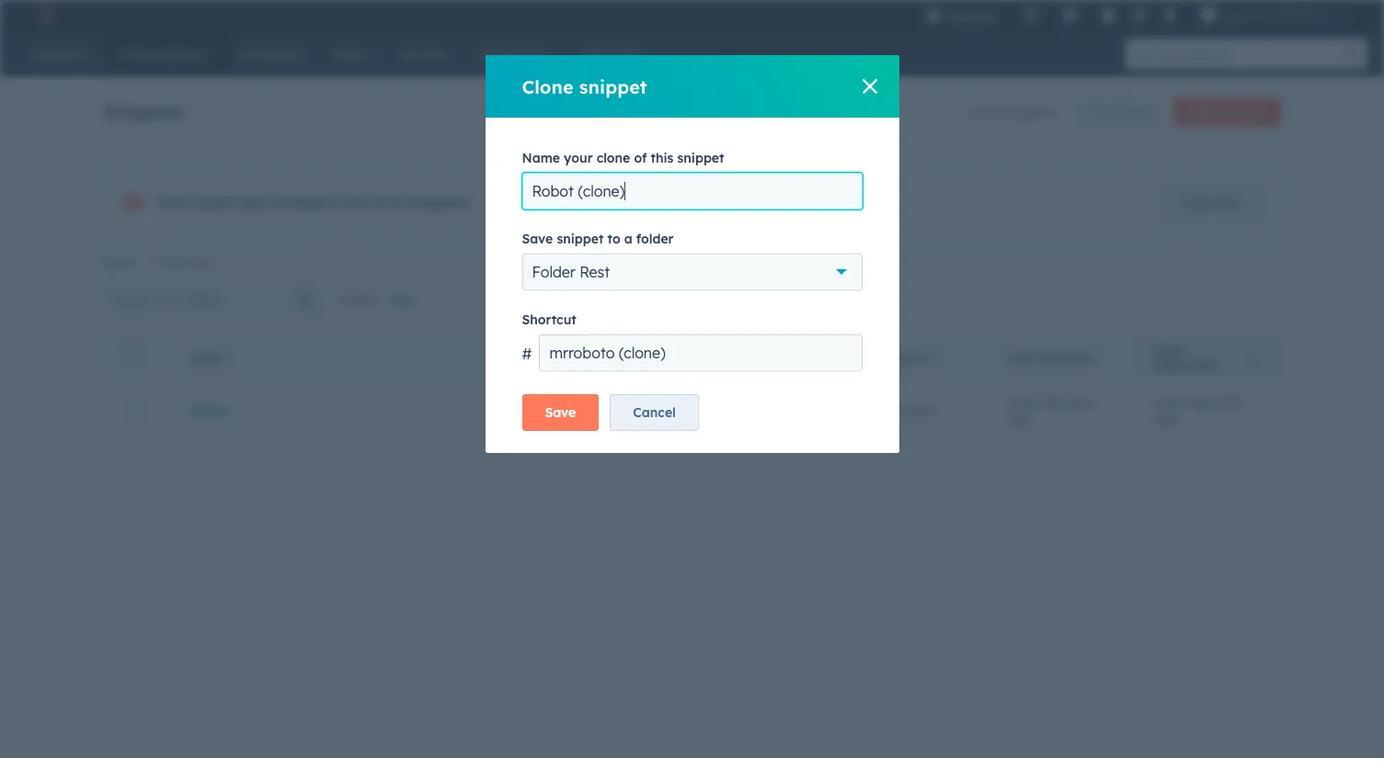 Task type: describe. For each thing, give the bounding box(es) containing it.
press to sort. element for name
[[229, 352, 236, 367]]

settings image
[[1131, 8, 1148, 24]]

new folder
[[1090, 105, 1147, 119]]

robot
[[190, 403, 229, 419]]

name button
[[168, 337, 839, 378]]

create snippet
[[1189, 105, 1265, 119]]

rest inside popup button
[[580, 263, 610, 281]]

owner:
[[338, 292, 380, 308]]

clone snippet
[[522, 75, 647, 98]]

new folder button
[[1074, 97, 1162, 127]]

out
[[343, 193, 368, 212]]

created inside date created button
[[1040, 353, 1091, 366]]

of inside snippets banner
[[979, 104, 991, 120]]

0 horizontal spatial 2
[[331, 193, 339, 212]]

apoptosis
[[1221, 7, 1277, 22]]

press to sort. image for date created
[[1097, 352, 1104, 365]]

0 horizontal spatial folder
[[154, 256, 187, 270]]

snippets
[[567, 193, 618, 210]]

created by
[[861, 353, 930, 366]]

date modified button
[[1133, 337, 1280, 378]]

1 few from the left
[[1020, 394, 1041, 411]]

studios
[[1281, 7, 1323, 22]]

home
[[103, 256, 136, 270]]

date modified
[[1155, 346, 1215, 373]]

apoptosis studios 2 button
[[1190, 0, 1360, 29]]

has
[[238, 193, 264, 212]]

navigation containing home
[[103, 251, 1281, 274]]

tara schultz image
[[1201, 6, 1217, 23]]

this
[[651, 150, 674, 166]]

to
[[608, 231, 621, 247]]

snippets banner
[[103, 92, 1281, 127]]

2 seconds from the left
[[1192, 394, 1242, 411]]

hubspot image
[[33, 4, 55, 26]]

modified
[[1155, 359, 1215, 373]]

home button
[[103, 256, 136, 270]]

save snippet to a folder
[[522, 231, 674, 247]]

with
[[622, 193, 648, 210]]

notifications image
[[1162, 8, 1179, 25]]

1 a few seconds ago from the left
[[1008, 394, 1095, 428]]

new
[[1090, 105, 1113, 119]]

your team has created 2 out of 5 snippets.
[[156, 193, 473, 212]]

descending sort. press to sort ascending. image
[[1251, 352, 1258, 365]]

0 horizontal spatial folder rest
[[154, 256, 213, 270]]

0 horizontal spatial upgrade
[[946, 9, 997, 24]]

save for save
[[545, 405, 576, 421]]

2 inside popup button
[[1326, 7, 1333, 22]]

close image
[[862, 79, 877, 94]]

marketplaces image
[[1062, 8, 1078, 25]]

create snippet button
[[1173, 97, 1281, 127]]

1 vertical spatial 5
[[392, 193, 401, 212]]

save for save snippet to a folder
[[522, 231, 553, 247]]

shortcut
[[522, 312, 576, 328]]

created by button
[[839, 337, 986, 378]]

robot link
[[190, 403, 229, 419]]

press to sort. image
[[229, 352, 236, 365]]

date created
[[1008, 353, 1091, 366]]

any button
[[388, 282, 438, 319]]

starter.
[[717, 193, 761, 210]]

search button
[[1336, 39, 1368, 70]]

snippet up name your clone of this snippet text field
[[677, 150, 724, 166]]

snippet for create snippet
[[1227, 105, 1265, 119]]

press to sort. image for created by
[[936, 352, 943, 365]]

created for has
[[269, 193, 326, 212]]

notifications button
[[1155, 0, 1186, 29]]



Task type: locate. For each thing, give the bounding box(es) containing it.
press to sort. image right "date created"
[[1097, 352, 1104, 365]]

ago down "date created"
[[1008, 411, 1032, 428]]

upgrade right upgrade icon
[[946, 9, 997, 24]]

press to sort. image right by at right top
[[936, 352, 943, 365]]

0 horizontal spatial ago
[[1008, 411, 1032, 428]]

1 horizontal spatial rest
[[580, 263, 610, 281]]

folder inside button
[[1116, 105, 1147, 119]]

date created button
[[986, 337, 1133, 378]]

snippets.
[[406, 193, 473, 212]]

name for name your clone of this snippet
[[522, 150, 560, 166]]

2 vertical spatial created
[[1040, 353, 1091, 366]]

ago down modified in the right of the page
[[1155, 411, 1179, 428]]

created inside snippets banner
[[1006, 104, 1052, 120]]

unlock more snippets with crm suite starter.
[[487, 193, 761, 210]]

save down the name button
[[545, 405, 576, 421]]

1 seconds from the left
[[1045, 394, 1095, 411]]

date for date modified
[[1155, 346, 1184, 359]]

1 press to sort. element from the left
[[229, 352, 236, 367]]

date inside the date modified
[[1155, 346, 1184, 359]]

folder rest down the save snippet to a folder
[[532, 263, 610, 281]]

your
[[156, 193, 190, 212]]

1 press to sort. image from the left
[[936, 352, 943, 365]]

1 horizontal spatial upgrade
[[1183, 194, 1239, 211]]

folder right home
[[154, 256, 187, 270]]

apoptosis studios 2
[[1221, 7, 1333, 22]]

save button
[[522, 395, 599, 431]]

tara
[[861, 403, 887, 419]]

1 horizontal spatial 5
[[995, 104, 1002, 120]]

name left press to sort. icon
[[190, 353, 223, 366]]

1 ago from the left
[[1008, 411, 1032, 428]]

help image
[[1100, 8, 1117, 25]]

0 horizontal spatial date
[[1008, 353, 1037, 366]]

press to sort. element inside date created button
[[1097, 352, 1104, 367]]

schultz
[[891, 403, 934, 419]]

settings link
[[1128, 5, 1151, 24]]

ago
[[1008, 411, 1032, 428], [1155, 411, 1179, 428]]

2
[[1326, 7, 1333, 22], [968, 104, 975, 120], [331, 193, 339, 212]]

0 vertical spatial folder
[[1116, 105, 1147, 119]]

folder rest inside popup button
[[532, 263, 610, 281]]

a few seconds ago
[[1008, 394, 1095, 428], [1155, 394, 1242, 428]]

tara schultz
[[861, 403, 934, 419]]

press to sort. element right by at right top
[[936, 352, 943, 367]]

1 horizontal spatial few
[[1167, 394, 1189, 411]]

1 horizontal spatial folder rest
[[532, 263, 610, 281]]

folder
[[154, 256, 187, 270], [532, 263, 576, 281]]

upgrade
[[946, 9, 997, 24], [1183, 194, 1239, 211]]

2 vertical spatial 2
[[331, 193, 339, 212]]

crm
[[651, 193, 679, 210]]

cancel
[[633, 405, 676, 421]]

cancel button
[[610, 395, 699, 431]]

0 horizontal spatial name
[[190, 353, 223, 366]]

folder rest up search search field
[[154, 256, 213, 270]]

1 horizontal spatial folder
[[532, 263, 576, 281]]

2 inside snippets banner
[[968, 104, 975, 120]]

by
[[915, 353, 930, 366]]

0 vertical spatial of
[[979, 104, 991, 120]]

name for name
[[190, 353, 223, 366]]

folder rest
[[154, 256, 213, 270], [532, 263, 610, 281]]

folder rest button
[[522, 254, 862, 291]]

0 vertical spatial name
[[522, 150, 560, 166]]

press to sort. image inside the created by button
[[936, 352, 943, 365]]

2 horizontal spatial 2
[[1326, 7, 1333, 22]]

snippet for save snippet to a folder
[[557, 231, 604, 247]]

marketplaces button
[[1051, 0, 1089, 29]]

save down more
[[522, 231, 553, 247]]

2 press to sort. element from the left
[[936, 352, 943, 367]]

0 horizontal spatial a
[[624, 231, 633, 247]]

2 horizontal spatial a
[[1155, 394, 1163, 411]]

team
[[195, 193, 233, 212]]

press to sort. element right "date created"
[[1097, 352, 1104, 367]]

1 horizontal spatial name
[[522, 150, 560, 166]]

save inside button
[[545, 405, 576, 421]]

name your clone of this snippet
[[522, 150, 724, 166]]

1 vertical spatial of
[[634, 150, 647, 166]]

press to sort. image inside date created button
[[1097, 352, 1104, 365]]

Name your clone of this snippet text field
[[522, 173, 862, 210]]

seconds down date modified button
[[1192, 394, 1242, 411]]

descending sort. press to sort ascending. element
[[1251, 352, 1258, 367]]

1 vertical spatial folder
[[636, 231, 674, 247]]

snippet right create
[[1227, 105, 1265, 119]]

date
[[1155, 346, 1184, 359], [1008, 353, 1037, 366]]

2 of 5 created
[[968, 104, 1052, 120]]

0 vertical spatial created
[[1006, 104, 1052, 120]]

1 horizontal spatial folder
[[1116, 105, 1147, 119]]

press to sort. element down search search field
[[229, 352, 236, 367]]

a few seconds ago down "date created"
[[1008, 394, 1095, 428]]

seconds
[[1045, 394, 1095, 411], [1192, 394, 1242, 411]]

rest up search search field
[[190, 256, 213, 270]]

1 horizontal spatial ago
[[1155, 411, 1179, 428]]

help button
[[1093, 0, 1124, 29]]

unlock
[[487, 193, 529, 210]]

menu
[[913, 0, 1362, 29]]

calling icon image
[[1023, 7, 1040, 24]]

few
[[1020, 394, 1041, 411], [1167, 394, 1189, 411]]

a down modified in the right of the page
[[1155, 394, 1163, 411]]

0 horizontal spatial folder
[[636, 231, 674, 247]]

1 horizontal spatial a
[[1008, 394, 1016, 411]]

1 horizontal spatial press to sort. element
[[936, 352, 943, 367]]

press to sort. element inside the name button
[[229, 352, 236, 367]]

few down "date created"
[[1020, 394, 1041, 411]]

clone
[[597, 150, 630, 166]]

press to sort. element
[[229, 352, 236, 367], [936, 352, 943, 367], [1097, 352, 1104, 367]]

Search search field
[[103, 282, 327, 319]]

0 vertical spatial 5
[[995, 104, 1002, 120]]

1 horizontal spatial 2
[[968, 104, 975, 120]]

upgrade down create
[[1183, 194, 1239, 211]]

suite
[[683, 193, 714, 210]]

1 horizontal spatial a few seconds ago
[[1155, 394, 1242, 428]]

1 horizontal spatial seconds
[[1192, 394, 1242, 411]]

a
[[624, 231, 633, 247], [1008, 394, 1016, 411], [1155, 394, 1163, 411]]

folder up shortcut
[[532, 263, 576, 281]]

1 vertical spatial 2
[[968, 104, 975, 120]]

date for date created
[[1008, 353, 1037, 366]]

search image
[[1346, 48, 1359, 61]]

snippet left to
[[557, 231, 604, 247]]

2 a few seconds ago from the left
[[1155, 394, 1242, 428]]

rest
[[190, 256, 213, 270], [580, 263, 610, 281]]

any
[[389, 292, 413, 308]]

a few seconds ago down modified in the right of the page
[[1155, 394, 1242, 428]]

create
[[1189, 105, 1224, 119]]

0 horizontal spatial press to sort. image
[[936, 352, 943, 365]]

folder
[[1116, 105, 1147, 119], [636, 231, 674, 247]]

1 horizontal spatial press to sort. image
[[1097, 352, 1104, 365]]

upgrade image
[[926, 8, 942, 25]]

0 vertical spatial save
[[522, 231, 553, 247]]

created
[[861, 353, 912, 366]]

1 vertical spatial save
[[545, 405, 576, 421]]

name inside button
[[190, 353, 223, 366]]

menu containing apoptosis studios 2
[[913, 0, 1362, 29]]

upgrade link
[[1160, 184, 1262, 221]]

press to sort. element for created by
[[936, 352, 943, 367]]

0 horizontal spatial rest
[[190, 256, 213, 270]]

of
[[979, 104, 991, 120], [634, 150, 647, 166], [373, 193, 388, 212]]

0 horizontal spatial a few seconds ago
[[1008, 394, 1095, 428]]

folder inside popup button
[[532, 263, 576, 281]]

2 ago from the left
[[1155, 411, 1179, 428]]

save
[[522, 231, 553, 247], [545, 405, 576, 421]]

press to sort. element for date created
[[1097, 352, 1104, 367]]

snippet
[[579, 75, 647, 98], [1227, 105, 1265, 119], [677, 150, 724, 166], [557, 231, 604, 247]]

press to sort. element inside the created by button
[[936, 352, 943, 367]]

0 horizontal spatial of
[[373, 193, 388, 212]]

name left your
[[522, 150, 560, 166]]

5 inside snippets banner
[[995, 104, 1002, 120]]

2 few from the left
[[1167, 394, 1189, 411]]

snippets
[[103, 100, 183, 123]]

1 vertical spatial name
[[190, 353, 223, 366]]

#
[[522, 345, 532, 363]]

your
[[564, 150, 593, 166]]

a right to
[[624, 231, 633, 247]]

navigation
[[103, 251, 1281, 274]]

1 horizontal spatial date
[[1155, 346, 1184, 359]]

2 horizontal spatial of
[[979, 104, 991, 120]]

press to sort. image
[[936, 352, 943, 365], [1097, 352, 1104, 365]]

a down "date created"
[[1008, 394, 1016, 411]]

snippet for clone snippet
[[579, 75, 647, 98]]

0 horizontal spatial 5
[[392, 193, 401, 212]]

folder down crm
[[636, 231, 674, 247]]

created for 5
[[1006, 104, 1052, 120]]

rest down the save snippet to a folder
[[580, 263, 610, 281]]

3 press to sort. element from the left
[[1097, 352, 1104, 367]]

clone
[[522, 75, 574, 98]]

Search HubSpot search field
[[1126, 39, 1351, 70]]

2 horizontal spatial press to sort. element
[[1097, 352, 1104, 367]]

1 horizontal spatial of
[[634, 150, 647, 166]]

0 vertical spatial upgrade
[[946, 9, 997, 24]]

0 horizontal spatial seconds
[[1045, 394, 1095, 411]]

1 vertical spatial created
[[269, 193, 326, 212]]

snippet inside button
[[1227, 105, 1265, 119]]

more
[[532, 193, 563, 210]]

created
[[1006, 104, 1052, 120], [269, 193, 326, 212], [1040, 353, 1091, 366]]

folder right "new"
[[1116, 105, 1147, 119]]

hubspot link
[[22, 4, 69, 26]]

0 horizontal spatial press to sort. element
[[229, 352, 236, 367]]

2 press to sort. image from the left
[[1097, 352, 1104, 365]]

seconds down date created button
[[1045, 394, 1095, 411]]

few down modified in the right of the page
[[1167, 394, 1189, 411]]

1 vertical spatial upgrade
[[1183, 194, 1239, 211]]

2 vertical spatial of
[[373, 193, 388, 212]]

name
[[522, 150, 560, 166], [190, 353, 223, 366]]

menu item
[[1010, 0, 1014, 29]]

0 horizontal spatial few
[[1020, 394, 1041, 411]]

snippet right clone
[[579, 75, 647, 98]]

calling icon button
[[1016, 3, 1047, 27]]

0 vertical spatial 2
[[1326, 7, 1333, 22]]

Shortcut text field
[[539, 335, 862, 372]]

5
[[995, 104, 1002, 120], [392, 193, 401, 212]]



Task type: vqa. For each thing, say whether or not it's contained in the screenshot.
Display completed list item
no



